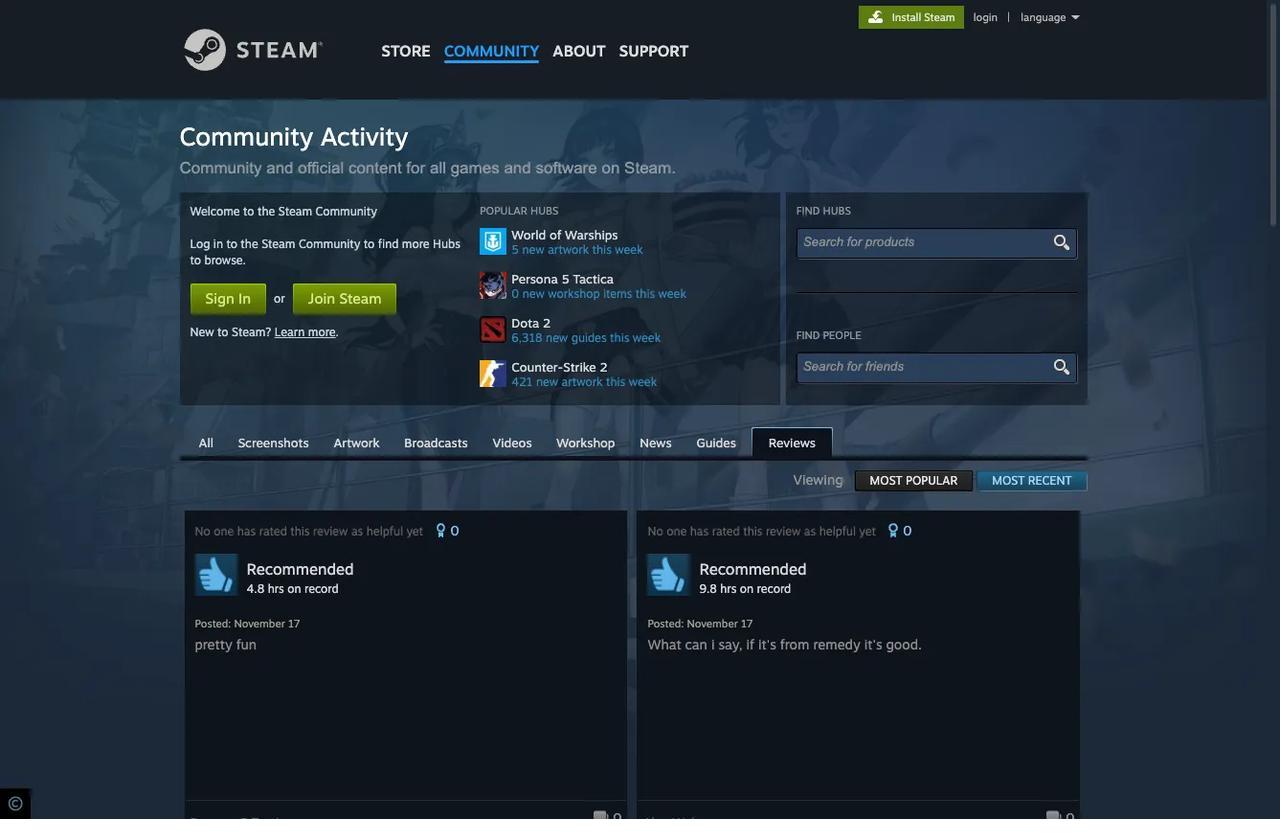 Task type: vqa. For each thing, say whether or not it's contained in the screenshot.
What
yes



Task type: locate. For each thing, give the bounding box(es) containing it.
record for can
[[757, 582, 792, 596]]

17 down the recommended 4.8 hrs on record
[[288, 617, 300, 630]]

as up the recommended 4.8 hrs on record
[[352, 524, 363, 538]]

2 it's from the left
[[865, 636, 883, 652]]

1 vertical spatial 5
[[562, 271, 570, 286]]

no
[[195, 524, 211, 538], [648, 524, 664, 538]]

helpful down artwork
[[367, 524, 403, 538]]

2 has from the left
[[690, 524, 709, 538]]

steam inside join steam link
[[340, 289, 382, 308]]

one down news
[[667, 524, 687, 538]]

recommended up 4.8
[[247, 559, 354, 579]]

new inside counter-strike 2 421 new artwork this week
[[536, 375, 559, 389]]

new right 421
[[536, 375, 559, 389]]

november up i
[[687, 617, 738, 630]]

november inside posted: november 17 what can i say, if it's from remedy it's good.
[[687, 617, 738, 630]]

on right 9.8
[[740, 582, 754, 596]]

0 down most popular link
[[904, 522, 913, 538]]

0 horizontal spatial more
[[308, 325, 336, 339]]

1 horizontal spatial has
[[690, 524, 709, 538]]

1 recommended from the left
[[247, 559, 354, 579]]

persona 5 tactica link
[[512, 271, 770, 286]]

0 horizontal spatial on
[[288, 582, 301, 596]]

on
[[602, 159, 620, 177], [288, 582, 301, 596], [740, 582, 754, 596]]

find for find hubs
[[797, 204, 820, 217]]

2 find from the top
[[797, 329, 820, 342]]

0 vertical spatial 5
[[512, 242, 519, 257]]

0 horizontal spatial yet
[[407, 524, 424, 538]]

to right welcome
[[243, 204, 254, 218]]

1 vertical spatial the
[[241, 237, 258, 251]]

0 horizontal spatial rated
[[259, 524, 287, 538]]

community
[[444, 41, 540, 60]]

1 horizontal spatial record
[[757, 582, 792, 596]]

it's right if
[[759, 636, 777, 652]]

steam right "join"
[[340, 289, 382, 308]]

posted: inside posted: november 17 pretty fun
[[195, 617, 231, 630]]

1 vertical spatial hubs
[[433, 237, 461, 251]]

1 horizontal spatial more
[[402, 237, 430, 251]]

hrs for can
[[721, 582, 737, 596]]

1 as from the left
[[352, 524, 363, 538]]

hrs right 9.8
[[721, 582, 737, 596]]

0 vertical spatial find
[[797, 204, 820, 217]]

1 find from the top
[[797, 204, 820, 217]]

has up 4.8
[[237, 524, 256, 538]]

1 record from the left
[[305, 582, 339, 596]]

hrs inside the recommended 9.8 hrs on record
[[721, 582, 737, 596]]

0 horizontal spatial most
[[870, 473, 903, 488]]

hrs right 4.8
[[268, 582, 284, 596]]

rated for fun
[[259, 524, 287, 538]]

2 recommended from the left
[[700, 559, 807, 579]]

0 horizontal spatial no
[[195, 524, 211, 538]]

steam inside "install steam" 'link'
[[925, 11, 956, 24]]

0 horizontal spatial recommended
[[247, 559, 354, 579]]

find for find people
[[797, 329, 820, 342]]

most popular
[[870, 473, 958, 488]]

1 horizontal spatial review
[[766, 524, 801, 538]]

0 up dota
[[512, 286, 519, 301]]

1 has from the left
[[237, 524, 256, 538]]

artwork up tactica
[[548, 242, 589, 257]]

17 for fun
[[288, 617, 300, 630]]

2 posted: from the left
[[648, 617, 684, 630]]

0 vertical spatial 2
[[543, 315, 551, 331]]

on right 4.8
[[288, 582, 301, 596]]

no down news
[[648, 524, 664, 538]]

0 horizontal spatial record
[[305, 582, 339, 596]]

2 horizontal spatial on
[[740, 582, 754, 596]]

welcome to the steam community
[[190, 204, 377, 218]]

1 one from the left
[[214, 524, 234, 538]]

recommended up 9.8
[[700, 559, 807, 579]]

0 horizontal spatial has
[[237, 524, 256, 538]]

store
[[382, 41, 431, 60]]

most inside most recent link
[[993, 473, 1025, 488]]

1 horizontal spatial and
[[504, 159, 531, 177]]

17 up if
[[741, 617, 753, 630]]

1 rated from the left
[[259, 524, 287, 538]]

login | language
[[974, 11, 1067, 24]]

0 down broadcasts
[[451, 522, 459, 538]]

install steam
[[893, 11, 956, 24]]

1 no from the left
[[195, 524, 211, 538]]

2 one from the left
[[667, 524, 687, 538]]

2 right strike
[[600, 359, 608, 375]]

1 horizontal spatial helpful
[[820, 524, 856, 538]]

videos
[[493, 435, 532, 450]]

hrs
[[268, 582, 284, 596], [721, 582, 737, 596]]

more right learn
[[308, 325, 336, 339]]

17 inside posted: november 17 what can i say, if it's from remedy it's good.
[[741, 617, 753, 630]]

no down the all
[[195, 524, 211, 538]]

new inside persona 5 tactica 0 new workshop items this week
[[523, 286, 545, 301]]

2 17 from the left
[[741, 617, 753, 630]]

find left hubs at the top right
[[797, 204, 820, 217]]

0 horizontal spatial 0
[[451, 522, 459, 538]]

1 horizontal spatial no one has rated this review as helpful yet
[[648, 524, 880, 538]]

posted: for pretty
[[195, 617, 231, 630]]

reviews
[[769, 435, 816, 450]]

2 horizontal spatial 0
[[904, 522, 913, 538]]

©
[[8, 791, 23, 815]]

2 review from the left
[[766, 524, 801, 538]]

in
[[239, 289, 251, 308]]

1 horizontal spatial most
[[993, 473, 1025, 488]]

1 horizontal spatial 5
[[562, 271, 570, 286]]

1 posted: from the left
[[195, 617, 231, 630]]

1 review from the left
[[313, 524, 348, 538]]

1 horizontal spatial one
[[667, 524, 687, 538]]

record
[[305, 582, 339, 596], [757, 582, 792, 596]]

more
[[402, 237, 430, 251], [308, 325, 336, 339]]

1 vertical spatial artwork
[[562, 375, 603, 389]]

i
[[712, 636, 715, 652]]

0 horizontal spatial it's
[[759, 636, 777, 652]]

on inside the recommended 9.8 hrs on record
[[740, 582, 754, 596]]

and left official
[[266, 159, 294, 177]]

None image field
[[1050, 234, 1072, 251], [1050, 358, 1072, 376], [1050, 234, 1072, 251], [1050, 358, 1072, 376]]

yet down most popular link
[[860, 524, 877, 538]]

1 hrs from the left
[[268, 582, 284, 596]]

new right 6,318
[[546, 331, 568, 345]]

1 horizontal spatial hrs
[[721, 582, 737, 596]]

week up dota 2 link
[[659, 286, 687, 301]]

no one has rated this review as helpful yet up the recommended 9.8 hrs on record on the right of the page
[[648, 524, 880, 538]]

1 horizontal spatial it's
[[865, 636, 883, 652]]

1 vertical spatial 2
[[600, 359, 608, 375]]

as down viewing
[[805, 524, 816, 538]]

as
[[352, 524, 363, 538], [805, 524, 816, 538]]

steam
[[925, 11, 956, 24], [279, 204, 312, 218], [262, 237, 295, 251], [340, 289, 382, 308]]

17 inside posted: november 17 pretty fun
[[288, 617, 300, 630]]

artwork
[[548, 242, 589, 257], [562, 375, 603, 389]]

week inside counter-strike 2 421 new artwork this week
[[629, 375, 657, 389]]

1 horizontal spatial rated
[[712, 524, 740, 538]]

it's left 'good.'
[[865, 636, 883, 652]]

steam down welcome to the steam community
[[262, 237, 295, 251]]

sign in link
[[190, 284, 266, 314]]

hubs inside log in to the steam community to find more hubs to browse.
[[433, 237, 461, 251]]

november inside posted: november 17 pretty fun
[[234, 617, 285, 630]]

to left find
[[364, 237, 375, 251]]

1 horizontal spatial november
[[687, 617, 738, 630]]

find left people
[[797, 329, 820, 342]]

record inside the recommended 4.8 hrs on record
[[305, 582, 339, 596]]

install
[[893, 11, 922, 24]]

to
[[243, 204, 254, 218], [226, 237, 237, 251], [364, 237, 375, 251], [190, 253, 201, 267], [218, 325, 229, 339]]

0 horizontal spatial 5
[[512, 242, 519, 257]]

to right in
[[226, 237, 237, 251]]

1 horizontal spatial as
[[805, 524, 816, 538]]

no for pretty fun
[[195, 524, 211, 538]]

recommended for can
[[700, 559, 807, 579]]

new left the of
[[523, 242, 545, 257]]

new inside dota 2 6,318 new guides this week
[[546, 331, 568, 345]]

this right strike
[[606, 375, 626, 389]]

week up 'persona 5 tactica' link on the top of page
[[615, 242, 643, 257]]

fun
[[236, 636, 257, 652]]

and
[[266, 159, 294, 177], [504, 159, 531, 177]]

guides
[[572, 331, 607, 345]]

on for pretty fun
[[288, 582, 301, 596]]

hrs inside the recommended 4.8 hrs on record
[[268, 582, 284, 596]]

rated up the recommended 4.8 hrs on record
[[259, 524, 287, 538]]

steam right install
[[925, 11, 956, 24]]

this right guides
[[610, 331, 630, 345]]

no one has rated this review as helpful yet for fun
[[195, 524, 427, 538]]

0 vertical spatial more
[[402, 237, 430, 251]]

most recent link
[[977, 470, 1088, 491]]

posted: up pretty
[[195, 617, 231, 630]]

0
[[512, 286, 519, 301], [451, 522, 459, 538], [904, 522, 913, 538]]

on left steam.
[[602, 159, 620, 177]]

1 vertical spatial more
[[308, 325, 336, 339]]

0 horizontal spatial no one has rated this review as helpful yet
[[195, 524, 427, 538]]

1 horizontal spatial 2
[[600, 359, 608, 375]]

this up tactica
[[593, 242, 612, 257]]

artwork inside world of warships 5 new artwork this week
[[548, 242, 589, 257]]

helpful for what can i say, if it's from remedy it's good.
[[820, 524, 856, 538]]

community up "join"
[[299, 237, 361, 251]]

the right welcome
[[258, 204, 275, 218]]

as for fun
[[352, 524, 363, 538]]

2 right dota
[[543, 315, 551, 331]]

week down dota 2 link
[[629, 375, 657, 389]]

0 vertical spatial artwork
[[548, 242, 589, 257]]

the inside log in to the steam community to find more hubs to browse.
[[241, 237, 258, 251]]

this right items
[[636, 286, 655, 301]]

counter-strike 2 link
[[512, 359, 770, 375]]

people
[[823, 329, 862, 342]]

persona
[[512, 271, 558, 286]]

to down log
[[190, 253, 201, 267]]

no one has rated this review as helpful yet up the recommended 4.8 hrs on record
[[195, 524, 427, 538]]

2 no from the left
[[648, 524, 664, 538]]

posted:
[[195, 617, 231, 630], [648, 617, 684, 630]]

1 horizontal spatial on
[[602, 159, 620, 177]]

install steam link
[[859, 6, 964, 29]]

hubs right find
[[433, 237, 461, 251]]

login link
[[970, 11, 1002, 24]]

this
[[593, 242, 612, 257], [636, 286, 655, 301], [610, 331, 630, 345], [606, 375, 626, 389], [291, 524, 310, 538], [744, 524, 763, 538]]

new to steam? learn more .
[[190, 325, 339, 339]]

1 yet from the left
[[407, 524, 424, 538]]

0 for pretty fun
[[451, 522, 459, 538]]

1 and from the left
[[266, 159, 294, 177]]

5 up persona at the top of page
[[512, 242, 519, 257]]

and right the games
[[504, 159, 531, 177]]

rated
[[259, 524, 287, 538], [712, 524, 740, 538]]

posted: inside posted: november 17 what can i say, if it's from remedy it's good.
[[648, 617, 684, 630]]

2 as from the left
[[805, 524, 816, 538]]

0 horizontal spatial helpful
[[367, 524, 403, 538]]

5 inside persona 5 tactica 0 new workshop items this week
[[562, 271, 570, 286]]

no one has rated this review as helpful yet
[[195, 524, 427, 538], [648, 524, 880, 538]]

0 horizontal spatial posted:
[[195, 617, 231, 630]]

1 most from the left
[[870, 473, 903, 488]]

review up the recommended 4.8 hrs on record
[[313, 524, 348, 538]]

2 inside dota 2 6,318 new guides this week
[[543, 315, 551, 331]]

2 helpful from the left
[[820, 524, 856, 538]]

this up the recommended 4.8 hrs on record
[[291, 524, 310, 538]]

2 rated from the left
[[712, 524, 740, 538]]

5 left tactica
[[562, 271, 570, 286]]

dota 2 6,318 new guides this week
[[512, 315, 661, 345]]

recommended for fun
[[247, 559, 354, 579]]

1 vertical spatial find
[[797, 329, 820, 342]]

the
[[258, 204, 275, 218], [241, 237, 258, 251]]

week inside persona 5 tactica 0 new workshop items this week
[[659, 286, 687, 301]]

popular
[[480, 204, 528, 217], [906, 473, 958, 488]]

artwork inside counter-strike 2 421 new artwork this week
[[562, 375, 603, 389]]

community
[[180, 121, 313, 151], [180, 159, 262, 177], [316, 204, 377, 218], [299, 237, 361, 251]]

0 horizontal spatial review
[[313, 524, 348, 538]]

0 horizontal spatial 2
[[543, 315, 551, 331]]

this inside counter-strike 2 421 new artwork this week
[[606, 375, 626, 389]]

2 record from the left
[[757, 582, 792, 596]]

0 horizontal spatial november
[[234, 617, 285, 630]]

yet down broadcasts
[[407, 524, 424, 538]]

one down all link
[[214, 524, 234, 538]]

1 horizontal spatial no
[[648, 524, 664, 538]]

most right viewing
[[870, 473, 903, 488]]

more right find
[[402, 237, 430, 251]]

as for can
[[805, 524, 816, 538]]

most popular link
[[855, 470, 974, 491]]

this inside world of warships 5 new artwork this week
[[593, 242, 612, 257]]

helpful down viewing
[[820, 524, 856, 538]]

steam?
[[232, 325, 271, 339]]

has up 9.8
[[690, 524, 709, 538]]

for
[[407, 159, 426, 177]]

on inside the recommended 4.8 hrs on record
[[288, 582, 301, 596]]

1 horizontal spatial recommended
[[700, 559, 807, 579]]

week up counter-strike 2 link
[[633, 331, 661, 345]]

0 horizontal spatial popular
[[480, 204, 528, 217]]

2 yet from the left
[[860, 524, 877, 538]]

1 horizontal spatial popular
[[906, 473, 958, 488]]

helpful for pretty fun
[[367, 524, 403, 538]]

tactica
[[573, 271, 614, 286]]

1 november from the left
[[234, 617, 285, 630]]

steam inside log in to the steam community to find more hubs to browse.
[[262, 237, 295, 251]]

find
[[797, 204, 820, 217], [797, 329, 820, 342]]

has
[[237, 524, 256, 538], [690, 524, 709, 538]]

0 horizontal spatial hubs
[[433, 237, 461, 251]]

in
[[213, 237, 223, 251]]

rated up the recommended 9.8 hrs on record on the right of the page
[[712, 524, 740, 538]]

most left recent
[[993, 473, 1025, 488]]

find hubs
[[797, 204, 852, 217]]

record inside the recommended 9.8 hrs on record
[[757, 582, 792, 596]]

2 november from the left
[[687, 617, 738, 630]]

new up dota
[[523, 286, 545, 301]]

week
[[615, 242, 643, 257], [659, 286, 687, 301], [633, 331, 661, 345], [629, 375, 657, 389]]

artwork down guides
[[562, 375, 603, 389]]

review up the recommended 9.8 hrs on record on the right of the page
[[766, 524, 801, 538]]

0 horizontal spatial hrs
[[268, 582, 284, 596]]

1 helpful from the left
[[367, 524, 403, 538]]

hubs up the of
[[531, 204, 559, 217]]

0 horizontal spatial 17
[[288, 617, 300, 630]]

2 hrs from the left
[[721, 582, 737, 596]]

1 17 from the left
[[288, 617, 300, 630]]

games
[[451, 159, 500, 177]]

new for persona
[[523, 286, 545, 301]]

language
[[1022, 11, 1067, 24]]

community up welcome
[[180, 159, 262, 177]]

0 horizontal spatial one
[[214, 524, 234, 538]]

1 no one has rated this review as helpful yet from the left
[[195, 524, 427, 538]]

review for can
[[766, 524, 801, 538]]

posted: up what
[[648, 617, 684, 630]]

None text field
[[803, 235, 1054, 249], [803, 359, 1054, 374], [803, 235, 1054, 249], [803, 359, 1054, 374]]

new for world
[[523, 242, 545, 257]]

0 horizontal spatial as
[[352, 524, 363, 538]]

1 horizontal spatial posted:
[[648, 617, 684, 630]]

more inside log in to the steam community to find more hubs to browse.
[[402, 237, 430, 251]]

new
[[523, 242, 545, 257], [523, 286, 545, 301], [546, 331, 568, 345], [536, 375, 559, 389]]

2 most from the left
[[993, 473, 1025, 488]]

1 horizontal spatial 17
[[741, 617, 753, 630]]

0 horizontal spatial and
[[266, 159, 294, 177]]

record right 4.8
[[305, 582, 339, 596]]

this inside dota 2 6,318 new guides this week
[[610, 331, 630, 345]]

1 horizontal spatial 0
[[512, 286, 519, 301]]

1 horizontal spatial yet
[[860, 524, 877, 538]]

5
[[512, 242, 519, 257], [562, 271, 570, 286]]

421
[[512, 375, 533, 389]]

new inside world of warships 5 new artwork this week
[[523, 242, 545, 257]]

the up browse.
[[241, 237, 258, 251]]

if
[[747, 636, 755, 652]]

most for most recent
[[993, 473, 1025, 488]]

record up posted: november 17 what can i say, if it's from remedy it's good.
[[757, 582, 792, 596]]

2 no one has rated this review as helpful yet from the left
[[648, 524, 880, 538]]

november up "fun"
[[234, 617, 285, 630]]

all link
[[189, 428, 223, 455]]

most inside most popular link
[[870, 473, 903, 488]]

1 horizontal spatial hubs
[[531, 204, 559, 217]]



Task type: describe. For each thing, give the bounding box(es) containing it.
november for can
[[687, 617, 738, 630]]

review for fun
[[313, 524, 348, 538]]

welcome
[[190, 204, 240, 218]]

can
[[686, 636, 708, 652]]

recommended 9.8 hrs on record
[[700, 559, 807, 596]]

world of warships 5 new artwork this week
[[512, 227, 643, 257]]

persona 5 tactica 0 new workshop items this week
[[512, 271, 687, 301]]

november for fun
[[234, 617, 285, 630]]

posted: november 17 what can i say, if it's from remedy it's good.
[[648, 617, 923, 652]]

steam down official
[[279, 204, 312, 218]]

log in to the steam community to find more hubs to browse.
[[190, 237, 461, 267]]

yet for what can i say, if it's from remedy it's good.
[[860, 524, 877, 538]]

most recent
[[993, 473, 1072, 488]]

community up log in to the steam community to find more hubs to browse.
[[316, 204, 377, 218]]

community up official
[[180, 121, 313, 151]]

screenshots
[[238, 435, 309, 450]]

6,318
[[512, 331, 543, 345]]

items
[[604, 286, 633, 301]]

new
[[190, 325, 214, 339]]

content
[[349, 159, 402, 177]]

workshop
[[548, 286, 600, 301]]

0 vertical spatial hubs
[[531, 204, 559, 217]]

about link
[[546, 0, 613, 65]]

posted: for what
[[648, 617, 684, 630]]

artwork
[[334, 435, 380, 450]]

news
[[640, 435, 672, 450]]

warships
[[565, 227, 618, 242]]

5 inside world of warships 5 new artwork this week
[[512, 242, 519, 257]]

all
[[430, 159, 446, 177]]

artwork link
[[324, 428, 389, 455]]

broadcasts
[[405, 435, 468, 450]]

sign in
[[205, 289, 251, 308]]

learn
[[275, 325, 305, 339]]

hubs
[[823, 204, 852, 217]]

1 vertical spatial popular
[[906, 473, 958, 488]]

broadcasts link
[[395, 428, 478, 455]]

17 for can
[[741, 617, 753, 630]]

recent
[[1029, 473, 1072, 488]]

posted: november 17 pretty fun
[[195, 617, 300, 652]]

software
[[536, 159, 598, 177]]

hrs for fun
[[268, 582, 284, 596]]

has for fun
[[237, 524, 256, 538]]

to right new
[[218, 325, 229, 339]]

login
[[974, 11, 998, 24]]

on for what can i say, if it's from remedy it's good.
[[740, 582, 754, 596]]

artwork for of
[[548, 242, 589, 257]]

record for fun
[[305, 582, 339, 596]]

join steam
[[308, 289, 382, 308]]

one for what
[[667, 524, 687, 538]]

0 inside persona 5 tactica 0 new workshop items this week
[[512, 286, 519, 301]]

videos link
[[483, 428, 542, 455]]

0 for what can i say, if it's from remedy it's good.
[[904, 522, 913, 538]]

week inside world of warships 5 new artwork this week
[[615, 242, 643, 257]]

learn more link
[[275, 325, 336, 339]]

workshop link
[[547, 428, 625, 455]]

about
[[553, 41, 606, 60]]

find
[[378, 237, 399, 251]]

strike
[[564, 359, 597, 375]]

of
[[550, 227, 562, 242]]

or
[[274, 291, 285, 306]]

community inside log in to the steam community to find more hubs to browse.
[[299, 237, 361, 251]]

community activity community and official content for all games and software on steam.
[[180, 121, 685, 177]]

reviews link
[[752, 427, 834, 458]]

find people
[[797, 329, 862, 342]]

has for can
[[690, 524, 709, 538]]

counter-strike 2 421 new artwork this week
[[512, 359, 657, 389]]

rated for can
[[712, 524, 740, 538]]

from
[[781, 636, 810, 652]]

news link
[[631, 428, 682, 455]]

4.8
[[247, 582, 265, 596]]

new for counter-
[[536, 375, 559, 389]]

no for what can i say, if it's from remedy it's good.
[[648, 524, 664, 538]]

world
[[512, 227, 546, 242]]

viewing
[[794, 471, 855, 488]]

0 vertical spatial the
[[258, 204, 275, 218]]

this up the recommended 9.8 hrs on record on the right of the page
[[744, 524, 763, 538]]

workshop
[[557, 435, 616, 450]]

2 and from the left
[[504, 159, 531, 177]]

what
[[648, 636, 682, 652]]

this inside persona 5 tactica 0 new workshop items this week
[[636, 286, 655, 301]]

activity
[[321, 121, 409, 151]]

support
[[620, 41, 689, 60]]

join
[[308, 289, 335, 308]]

sign
[[205, 289, 235, 308]]

official
[[298, 159, 344, 177]]

week inside dota 2 6,318 new guides this week
[[633, 331, 661, 345]]

store link
[[375, 0, 438, 69]]

on inside the community activity community and official content for all games and software on steam.
[[602, 159, 620, 177]]

most for most popular
[[870, 473, 903, 488]]

community link
[[438, 0, 546, 69]]

no one has rated this review as helpful yet for can
[[648, 524, 880, 538]]

2 inside counter-strike 2 421 new artwork this week
[[600, 359, 608, 375]]

dota 2 link
[[512, 315, 770, 331]]

remedy
[[814, 636, 861, 652]]

pretty
[[195, 636, 232, 652]]

support link
[[613, 0, 696, 65]]

popular hubs
[[480, 204, 559, 217]]

recommended 4.8 hrs on record
[[247, 559, 354, 596]]

say,
[[719, 636, 743, 652]]

counter-
[[512, 359, 564, 375]]

log
[[190, 237, 210, 251]]

1 it's from the left
[[759, 636, 777, 652]]

dota
[[512, 315, 540, 331]]

artwork for strike
[[562, 375, 603, 389]]

guides
[[697, 435, 737, 450]]

join steam link
[[293, 284, 397, 314]]

one for pretty
[[214, 524, 234, 538]]

all
[[199, 435, 214, 450]]

|
[[1008, 11, 1011, 24]]

good.
[[887, 636, 923, 652]]

guides link
[[687, 428, 746, 455]]

0 vertical spatial popular
[[480, 204, 528, 217]]

.
[[336, 325, 339, 339]]

screenshots link
[[229, 428, 319, 455]]

browse.
[[204, 253, 246, 267]]

yet for pretty fun
[[407, 524, 424, 538]]



